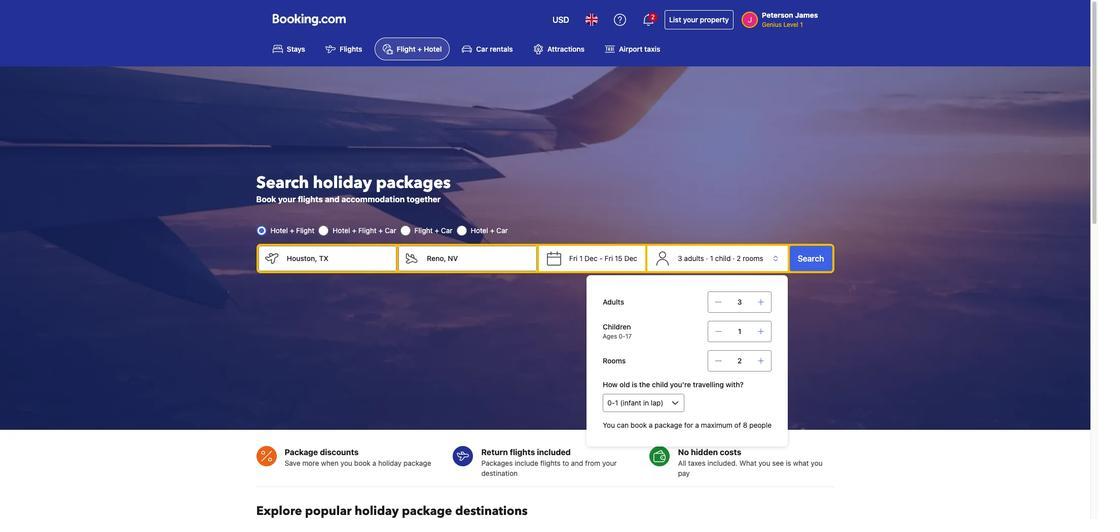 Task type: vqa. For each thing, say whether or not it's contained in the screenshot.
Travellers are asking
no



Task type: describe. For each thing, give the bounding box(es) containing it.
car rentals
[[476, 45, 513, 53]]

1 dec from the left
[[585, 254, 598, 263]]

property
[[700, 15, 729, 24]]

1 inside peterson james genius level 1
[[800, 21, 803, 28]]

ages
[[603, 333, 617, 340]]

save
[[285, 459, 301, 468]]

return flights included packages include flights to and from your destination
[[482, 448, 617, 478]]

search for search
[[798, 254, 824, 263]]

2 you from the left
[[759, 459, 771, 468]]

rentals
[[490, 45, 513, 53]]

search holiday packages book your flights and accommodation together
[[256, 172, 451, 204]]

rooms
[[603, 357, 626, 365]]

attractions
[[548, 45, 585, 53]]

airport taxis
[[619, 45, 661, 53]]

maximum
[[701, 421, 733, 430]]

3 for 3
[[738, 298, 742, 306]]

+ for hotel + car
[[490, 226, 495, 235]]

0 horizontal spatial is
[[632, 380, 638, 389]]

list
[[669, 15, 682, 24]]

rooms
[[743, 254, 764, 263]]

package inside package discounts save more when you book a holiday package
[[404, 459, 431, 468]]

to
[[563, 459, 569, 468]]

book
[[256, 195, 276, 204]]

james
[[795, 11, 818, 19]]

attractions link
[[525, 38, 593, 60]]

list your property
[[669, 15, 729, 24]]

0 vertical spatial book
[[631, 421, 647, 430]]

from
[[585, 459, 601, 468]]

1 fri from the left
[[569, 254, 578, 263]]

list your property link
[[665, 10, 734, 29]]

can
[[617, 421, 629, 430]]

taxes
[[688, 459, 706, 468]]

taxis
[[645, 45, 661, 53]]

travelling
[[693, 380, 724, 389]]

include
[[515, 459, 539, 468]]

airport
[[619, 45, 643, 53]]

Where to? field
[[419, 246, 537, 271]]

15
[[615, 254, 623, 263]]

flights for flights
[[540, 459, 561, 468]]

and inside search holiday packages book your flights and accommodation together
[[325, 195, 340, 204]]

level
[[784, 21, 799, 28]]

2 · from the left
[[733, 254, 735, 263]]

1 horizontal spatial flights
[[510, 448, 535, 457]]

people
[[750, 421, 772, 430]]

genius
[[762, 21, 782, 28]]

search for search holiday packages book your flights and accommodation together
[[256, 172, 309, 194]]

3 for 3 adults · 1 child · 2 rooms
[[678, 254, 682, 263]]

hotel for hotel + flight + car
[[333, 226, 350, 235]]

all
[[678, 459, 686, 468]]

hotel + flight
[[271, 226, 314, 235]]

with?
[[726, 380, 744, 389]]

Where from? field
[[279, 246, 397, 271]]

flights for holiday
[[298, 195, 323, 204]]

flights link
[[318, 38, 370, 60]]

2 inside button
[[651, 13, 655, 21]]

stays link
[[264, 38, 313, 60]]

2 horizontal spatial a
[[695, 421, 699, 430]]

see
[[773, 459, 784, 468]]

no hidden costs all taxes included. what you see is what you pay
[[678, 448, 823, 478]]

your inside search holiday packages book your flights and accommodation together
[[278, 195, 296, 204]]

return
[[482, 448, 508, 457]]

what
[[793, 459, 809, 468]]

the
[[639, 380, 650, 389]]

booking.com online hotel reservations image
[[273, 14, 346, 26]]

flight + hotel
[[397, 45, 442, 53]]

flights
[[340, 45, 362, 53]]

hotel + flight + car
[[333, 226, 396, 235]]

usd button
[[547, 8, 576, 32]]

destination
[[482, 469, 518, 478]]

child for 1
[[715, 254, 731, 263]]



Task type: locate. For each thing, give the bounding box(es) containing it.
1 vertical spatial package
[[404, 459, 431, 468]]

+
[[418, 45, 422, 53], [290, 226, 294, 235], [352, 226, 357, 235], [379, 226, 383, 235], [435, 226, 439, 235], [490, 226, 495, 235]]

a right for
[[695, 421, 699, 430]]

· left rooms
[[733, 254, 735, 263]]

0 vertical spatial package
[[655, 421, 683, 430]]

of
[[735, 421, 741, 430]]

2 up with?
[[738, 357, 742, 365]]

is right old
[[632, 380, 638, 389]]

flights down included
[[540, 459, 561, 468]]

1 horizontal spatial is
[[786, 459, 791, 468]]

included
[[537, 448, 571, 457]]

2 vertical spatial 2
[[738, 357, 742, 365]]

1 horizontal spatial search
[[798, 254, 824, 263]]

old
[[620, 380, 630, 389]]

·
[[706, 254, 708, 263], [733, 254, 735, 263]]

2 button
[[636, 8, 661, 32]]

0 horizontal spatial 3
[[678, 254, 682, 263]]

packages
[[482, 459, 513, 468]]

book inside package discounts save more when you book a holiday package
[[354, 459, 371, 468]]

child right adults
[[715, 254, 731, 263]]

costs
[[720, 448, 742, 457]]

1 horizontal spatial you
[[759, 459, 771, 468]]

is inside 'no hidden costs all taxes included. what you see is what you pay'
[[786, 459, 791, 468]]

package
[[655, 421, 683, 430], [404, 459, 431, 468]]

dec
[[585, 254, 598, 263], [625, 254, 637, 263]]

hotel for hotel + car
[[471, 226, 488, 235]]

flight + car
[[415, 226, 453, 235]]

0 vertical spatial search
[[256, 172, 309, 194]]

1 vertical spatial your
[[278, 195, 296, 204]]

0 horizontal spatial your
[[278, 195, 296, 204]]

fri left -
[[569, 254, 578, 263]]

2 left rooms
[[737, 254, 741, 263]]

3 you from the left
[[811, 459, 823, 468]]

0 horizontal spatial package
[[404, 459, 431, 468]]

package discounts save more when you book a holiday package
[[285, 448, 431, 468]]

+ for hotel + flight
[[290, 226, 294, 235]]

3
[[678, 254, 682, 263], [738, 298, 742, 306]]

book right can
[[631, 421, 647, 430]]

you right what
[[811, 459, 823, 468]]

0-
[[619, 333, 626, 340]]

when
[[321, 459, 339, 468]]

0 horizontal spatial ·
[[706, 254, 708, 263]]

1 vertical spatial child
[[652, 380, 668, 389]]

hidden
[[691, 448, 718, 457]]

your right "book"
[[278, 195, 296, 204]]

no
[[678, 448, 689, 457]]

2 horizontal spatial flights
[[540, 459, 561, 468]]

flights up the include
[[510, 448, 535, 457]]

flight + hotel link
[[375, 38, 450, 60]]

children
[[603, 323, 631, 331]]

a right can
[[649, 421, 653, 430]]

dec left -
[[585, 254, 598, 263]]

you're
[[670, 380, 691, 389]]

hotel + car
[[471, 226, 508, 235]]

you
[[341, 459, 352, 468], [759, 459, 771, 468], [811, 459, 823, 468]]

+ for flight + hotel
[[418, 45, 422, 53]]

adults
[[684, 254, 704, 263]]

together
[[407, 195, 441, 204]]

1 vertical spatial 3
[[738, 298, 742, 306]]

search inside search holiday packages book your flights and accommodation together
[[256, 172, 309, 194]]

0 vertical spatial is
[[632, 380, 638, 389]]

1 vertical spatial flights
[[510, 448, 535, 457]]

1 you from the left
[[341, 459, 352, 468]]

hotel
[[424, 45, 442, 53], [271, 226, 288, 235], [333, 226, 350, 235], [471, 226, 488, 235]]

1 vertical spatial 2
[[737, 254, 741, 263]]

flights up the hotel + flight
[[298, 195, 323, 204]]

how
[[603, 380, 618, 389]]

search
[[256, 172, 309, 194], [798, 254, 824, 263]]

a right when
[[373, 459, 376, 468]]

0 horizontal spatial holiday
[[313, 172, 372, 194]]

0 vertical spatial your
[[683, 15, 698, 24]]

2 vertical spatial your
[[602, 459, 617, 468]]

0 horizontal spatial dec
[[585, 254, 598, 263]]

airport taxis link
[[597, 38, 669, 60]]

0 horizontal spatial a
[[373, 459, 376, 468]]

2 dec from the left
[[625, 254, 637, 263]]

included.
[[708, 459, 738, 468]]

accommodation
[[342, 195, 405, 204]]

usd
[[553, 15, 569, 24]]

3 adults · 1 child · 2 rooms
[[678, 254, 764, 263]]

book down the discounts
[[354, 459, 371, 468]]

3 left adults
[[678, 254, 682, 263]]

1 vertical spatial holiday
[[378, 459, 402, 468]]

search button
[[790, 246, 832, 271]]

your
[[683, 15, 698, 24], [278, 195, 296, 204], [602, 459, 617, 468]]

peterson james genius level 1
[[762, 11, 818, 28]]

0 horizontal spatial flights
[[298, 195, 323, 204]]

flights
[[298, 195, 323, 204], [510, 448, 535, 457], [540, 459, 561, 468]]

2 horizontal spatial you
[[811, 459, 823, 468]]

how old is the child you're travelling with?
[[603, 380, 744, 389]]

car rentals link
[[454, 38, 521, 60]]

1 horizontal spatial package
[[655, 421, 683, 430]]

fri
[[569, 254, 578, 263], [605, 254, 613, 263]]

8
[[743, 421, 748, 430]]

1 horizontal spatial and
[[571, 459, 583, 468]]

and inside return flights included packages include flights to and from your destination
[[571, 459, 583, 468]]

you down the discounts
[[341, 459, 352, 468]]

your right from on the bottom
[[602, 459, 617, 468]]

and left accommodation
[[325, 195, 340, 204]]

+ for hotel + flight + car
[[352, 226, 357, 235]]

0 vertical spatial and
[[325, 195, 340, 204]]

child for the
[[652, 380, 668, 389]]

1 horizontal spatial holiday
[[378, 459, 402, 468]]

0 vertical spatial holiday
[[313, 172, 372, 194]]

0 horizontal spatial child
[[652, 380, 668, 389]]

stays
[[287, 45, 305, 53]]

dec right 15
[[625, 254, 637, 263]]

adults
[[603, 298, 624, 306]]

0 horizontal spatial and
[[325, 195, 340, 204]]

your right list
[[683, 15, 698, 24]]

a inside package discounts save more when you book a holiday package
[[373, 459, 376, 468]]

1
[[800, 21, 803, 28], [580, 254, 583, 263], [710, 254, 713, 263], [738, 327, 742, 336]]

pay
[[678, 469, 690, 478]]

child
[[715, 254, 731, 263], [652, 380, 668, 389]]

a
[[649, 421, 653, 430], [695, 421, 699, 430], [373, 459, 376, 468]]

search inside search button
[[798, 254, 824, 263]]

book
[[631, 421, 647, 430], [354, 459, 371, 468]]

flights inside search holiday packages book your flights and accommodation together
[[298, 195, 323, 204]]

1 horizontal spatial book
[[631, 421, 647, 430]]

1 horizontal spatial child
[[715, 254, 731, 263]]

discounts
[[320, 448, 359, 457]]

you inside package discounts save more when you book a holiday package
[[341, 459, 352, 468]]

0 horizontal spatial you
[[341, 459, 352, 468]]

child right "the"
[[652, 380, 668, 389]]

1 vertical spatial is
[[786, 459, 791, 468]]

1 horizontal spatial fri
[[605, 254, 613, 263]]

17
[[626, 333, 632, 340]]

1 horizontal spatial 3
[[738, 298, 742, 306]]

· right adults
[[706, 254, 708, 263]]

packages
[[376, 172, 451, 194]]

package
[[285, 448, 318, 457]]

fri 1 dec - fri 15 dec
[[569, 254, 637, 263]]

you left the see
[[759, 459, 771, 468]]

1 horizontal spatial dec
[[625, 254, 637, 263]]

2 horizontal spatial your
[[683, 15, 698, 24]]

0 vertical spatial child
[[715, 254, 731, 263]]

+ for flight + car
[[435, 226, 439, 235]]

0 vertical spatial 3
[[678, 254, 682, 263]]

holiday inside package discounts save more when you book a holiday package
[[378, 459, 402, 468]]

1 vertical spatial book
[[354, 459, 371, 468]]

you can book a package for a maximum of 8 people
[[603, 421, 772, 430]]

children ages 0-17
[[603, 323, 632, 340]]

1 horizontal spatial ·
[[733, 254, 735, 263]]

more
[[302, 459, 319, 468]]

2
[[651, 13, 655, 21], [737, 254, 741, 263], [738, 357, 742, 365]]

holiday inside search holiday packages book your flights and accommodation together
[[313, 172, 372, 194]]

0 horizontal spatial fri
[[569, 254, 578, 263]]

peterson
[[762, 11, 794, 19]]

2 vertical spatial flights
[[540, 459, 561, 468]]

and right 'to'
[[571, 459, 583, 468]]

1 horizontal spatial a
[[649, 421, 653, 430]]

holiday
[[313, 172, 372, 194], [378, 459, 402, 468]]

is
[[632, 380, 638, 389], [786, 459, 791, 468]]

2 fri from the left
[[605, 254, 613, 263]]

1 vertical spatial search
[[798, 254, 824, 263]]

2 left list
[[651, 13, 655, 21]]

1 horizontal spatial your
[[602, 459, 617, 468]]

0 horizontal spatial search
[[256, 172, 309, 194]]

fri right -
[[605, 254, 613, 263]]

0 vertical spatial 2
[[651, 13, 655, 21]]

3 down 3 adults · 1 child · 2 rooms
[[738, 298, 742, 306]]

flight
[[397, 45, 416, 53], [296, 226, 314, 235], [358, 226, 377, 235], [415, 226, 433, 235]]

what
[[740, 459, 757, 468]]

1 · from the left
[[706, 254, 708, 263]]

0 horizontal spatial book
[[354, 459, 371, 468]]

car
[[476, 45, 488, 53], [385, 226, 396, 235], [441, 226, 453, 235], [497, 226, 508, 235]]

is right the see
[[786, 459, 791, 468]]

0 vertical spatial flights
[[298, 195, 323, 204]]

for
[[684, 421, 694, 430]]

hotel for hotel + flight
[[271, 226, 288, 235]]

-
[[600, 254, 603, 263]]

flight inside flight + hotel link
[[397, 45, 416, 53]]

your inside return flights included packages include flights to and from your destination
[[602, 459, 617, 468]]

you
[[603, 421, 615, 430]]

1 vertical spatial and
[[571, 459, 583, 468]]



